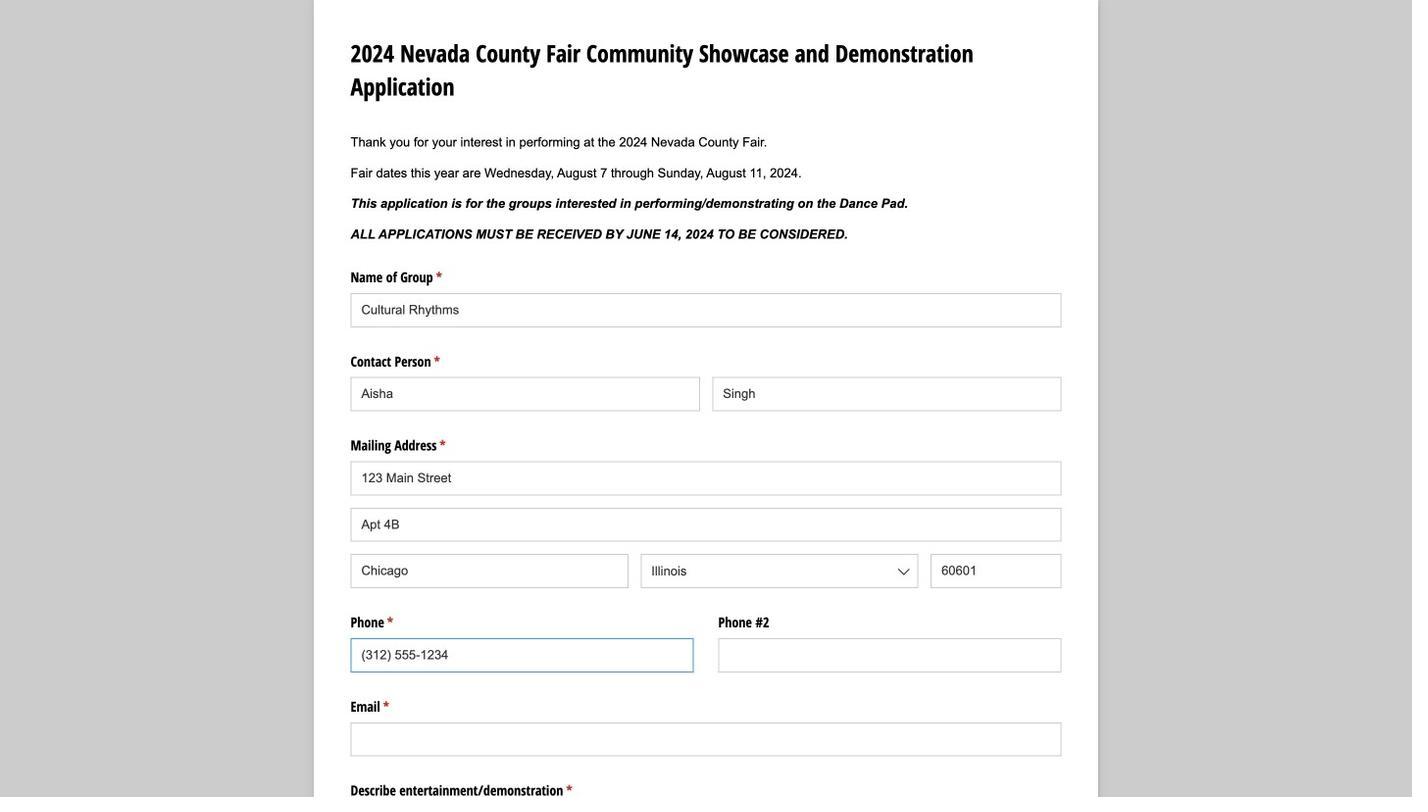 Task type: locate. For each thing, give the bounding box(es) containing it.
None text field
[[351, 723, 1062, 757]]

None text field
[[351, 293, 1062, 327], [351, 639, 694, 673], [718, 639, 1062, 673], [351, 293, 1062, 327], [351, 639, 694, 673], [718, 639, 1062, 673]]

Zip Code text field
[[931, 554, 1062, 589]]

First text field
[[351, 377, 700, 412]]



Task type: describe. For each thing, give the bounding box(es) containing it.
State text field
[[641, 554, 919, 589]]

Address Line 1 text field
[[351, 461, 1062, 496]]

Address Line 2 text field
[[351, 508, 1062, 542]]

Last text field
[[712, 377, 1062, 412]]

City text field
[[351, 554, 629, 589]]



